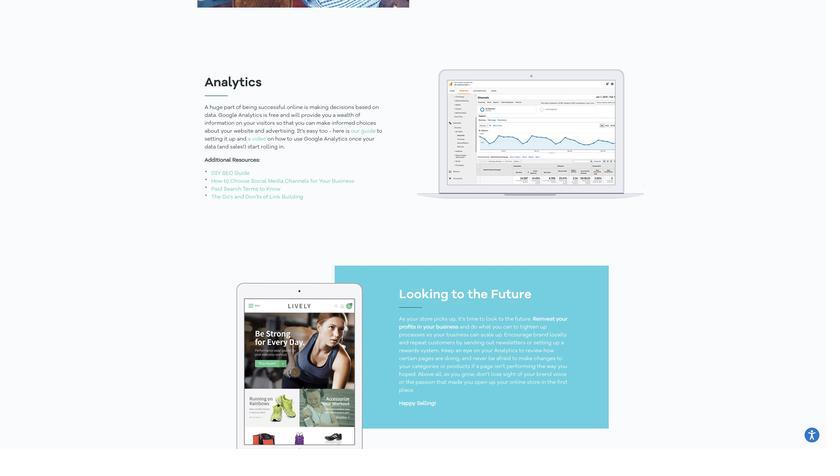 Task type: describe. For each thing, give the bounding box(es) containing it.
to inside on how to use google analytics once your data (and sales!) start rolling in.
[[287, 137, 292, 142]]

to up the it's
[[452, 289, 465, 302]]

setting inside 'to setting it up and'
[[205, 137, 223, 142]]

all,
[[435, 373, 443, 378]]

your down lose
[[497, 381, 509, 386]]

the up time
[[468, 289, 488, 302]]

to right changes
[[557, 357, 562, 362]]

free
[[269, 113, 279, 118]]

1 vertical spatial or
[[440, 365, 446, 370]]

if
[[472, 365, 475, 370]]

performing
[[507, 365, 536, 370]]

seo
[[222, 171, 233, 176]]

choices
[[357, 121, 376, 126]]

don't
[[477, 373, 490, 378]]

in inside and do what you can to tighten up processes so your business can scale up. encourage brand loyalty and repeat customers by sending out newsletters or setting up a rewards system. keep an eye on your analytics to review how certain pages are doing, and never be afraid to make changes to your categories or products if a page isn't performing the way you hoped. above all, as you grow, don't lose sight of your brand voice or the passion that made you open up your online store in the first place.
[[542, 381, 546, 386]]

doing,
[[445, 357, 461, 362]]

0 vertical spatial brand
[[533, 333, 549, 339]]

0 vertical spatial selling online image
[[182, 0, 409, 8]]

on right based
[[372, 105, 379, 110]]

1 horizontal spatial is
[[304, 105, 308, 110]]

for
[[310, 179, 318, 184]]

your down performing
[[524, 373, 535, 378]]

data.
[[205, 113, 217, 118]]

rewards
[[399, 349, 419, 354]]

open accessibe: accessibility options, statement and help image
[[809, 431, 816, 441]]

diy seo guide how to choose social media channels for your business paid search terms to know the do's and don'ts of link building
[[211, 171, 354, 200]]

made
[[448, 381, 463, 386]]

a down loyalty
[[561, 341, 564, 346]]

to left review
[[519, 349, 524, 354]]

your up hoped.
[[399, 365, 411, 370]]

a video link
[[248, 137, 266, 142]]

future
[[491, 289, 532, 302]]

grow,
[[462, 373, 475, 378]]

do's
[[222, 195, 233, 200]]

you up up.
[[492, 325, 502, 331]]

up down lose
[[489, 381, 496, 386]]

and up "video"
[[255, 129, 264, 134]]

place.
[[399, 389, 414, 394]]

search
[[224, 187, 241, 192]]

categories
[[412, 365, 439, 370]]

about
[[205, 129, 220, 134]]

happy selling!
[[399, 402, 436, 407]]

our guide
[[351, 129, 376, 134]]

open
[[475, 381, 488, 386]]

up.
[[495, 333, 503, 339]]

repeat
[[410, 341, 427, 346]]

looking
[[399, 289, 449, 302]]

based
[[356, 105, 371, 110]]

of down based
[[355, 113, 360, 118]]

and left will
[[280, 113, 290, 118]]

2 vertical spatial or
[[399, 381, 405, 386]]

successful
[[258, 105, 286, 110]]

diy seo guide link
[[211, 171, 250, 176]]

out
[[486, 341, 495, 346]]

up down reinvest
[[540, 325, 547, 331]]

on how to use google analytics once your data (and sales!) start rolling in.
[[205, 137, 374, 150]]

additional
[[205, 158, 231, 163]]

2 vertical spatial is
[[346, 129, 350, 134]]

building
[[282, 195, 303, 200]]

first
[[557, 381, 568, 386]]

you up made in the right of the page
[[451, 373, 460, 378]]

tighten
[[520, 325, 539, 331]]

to up 'what'
[[480, 317, 485, 323]]

analytics up part
[[205, 77, 262, 90]]

how
[[211, 179, 222, 184]]

website
[[234, 129, 254, 134]]

eye
[[463, 349, 472, 354]]

so inside and do what you can to tighten up processes so your business can scale up. encourage brand loyalty and repeat customers by sending out newsletters or setting up a rewards system. keep an eye on your analytics to review how certain pages are doing, and never be afraid to make changes to your categories or products if a page isn't performing the way you hoped. above all, as you grow, don't lose sight of your brand voice or the passion that made you open up your online store in the first place.
[[426, 333, 432, 339]]

looking to the future
[[399, 289, 532, 302]]

happy
[[399, 402, 416, 407]]

to up encourage
[[514, 325, 519, 331]]

guide
[[234, 171, 250, 176]]

the down changes
[[537, 365, 546, 370]]

your up website
[[244, 121, 255, 126]]

look
[[486, 317, 497, 323]]

scale
[[481, 333, 494, 339]]

our guide link
[[351, 129, 376, 134]]

as
[[399, 317, 406, 323]]

informed
[[332, 121, 355, 126]]

the left first
[[548, 381, 556, 386]]

page
[[480, 365, 493, 370]]

future.
[[515, 317, 532, 323]]

up down loyalty
[[553, 341, 560, 346]]

our
[[351, 129, 360, 134]]

your up profits
[[407, 317, 418, 323]]

never
[[473, 357, 487, 362]]

social
[[251, 179, 267, 184]]

it's
[[458, 317, 465, 323]]

you up it's
[[295, 121, 305, 126]]

link
[[270, 195, 281, 200]]

keep
[[441, 349, 454, 354]]

easy
[[307, 129, 318, 134]]

your down picks
[[423, 325, 435, 331]]

the
[[211, 195, 221, 200]]

business
[[332, 179, 354, 184]]

too
[[319, 129, 328, 134]]

are
[[435, 357, 443, 362]]

guide
[[361, 129, 376, 134]]

advertising.
[[266, 129, 296, 134]]

to setting it up and
[[205, 129, 382, 142]]

how inside on how to use google analytics once your data (and sales!) start rolling in.
[[275, 137, 286, 142]]

time
[[467, 317, 478, 323]]

make inside a huge part of being successful online is making decisions based on data. google analytics is free and will provide you a wealth of information on your visitors so that you can make informed choices about your website and advertising. it's easy too - here is
[[316, 121, 330, 126]]

google inside on how to use google analytics once your data (and sales!) start rolling in.
[[304, 137, 323, 142]]

setting inside and do what you can to tighten up processes so your business can scale up. encourage brand loyalty and repeat customers by sending out newsletters or setting up a rewards system. keep an eye on your analytics to review how certain pages are doing, and never be afraid to make changes to your categories or products if a page isn't performing the way you hoped. above all, as you grow, don't lose sight of your brand voice or the passion that made you open up your online store in the first place.
[[534, 341, 552, 346]]

sending
[[464, 341, 485, 346]]

0 horizontal spatial store
[[420, 317, 433, 323]]

channels
[[285, 179, 309, 184]]

of inside diy seo guide how to choose social media channels for your business paid search terms to know the do's and don'ts of link building
[[263, 195, 268, 200]]

it
[[224, 137, 228, 142]]

0 vertical spatial or
[[527, 341, 532, 346]]

don'ts
[[245, 195, 262, 200]]

to inside 'to setting it up and'
[[377, 129, 382, 134]]

a inside a huge part of being successful online is making decisions based on data. google analytics is free and will provide you a wealth of information on your visitors so that you can make informed choices about your website and advertising. it's easy too - here is
[[333, 113, 336, 118]]

reinvest your profits in your business
[[399, 317, 568, 331]]

voice
[[553, 373, 567, 378]]

in inside "reinvest your profits in your business"
[[417, 325, 422, 331]]

business inside "reinvest your profits in your business"
[[436, 325, 459, 331]]

can inside a huge part of being successful online is making decisions based on data. google analytics is free and will provide you a wealth of information on your visitors so that you can make informed choices about your website and advertising. it's easy too - here is
[[306, 121, 315, 126]]

that inside and do what you can to tighten up processes so your business can scale up. encourage brand loyalty and repeat customers by sending out newsletters or setting up a rewards system. keep an eye on your analytics to review how certain pages are doing, and never be afraid to make changes to your categories or products if a page isn't performing the way you hoped. above all, as you grow, don't lose sight of your brand voice or the passion that made you open up your online store in the first place.
[[437, 381, 447, 386]]

selling online image for analytics
[[417, 70, 644, 199]]

customers
[[428, 341, 455, 346]]

review
[[526, 349, 542, 354]]



Task type: locate. For each thing, give the bounding box(es) containing it.
0 horizontal spatial is
[[263, 113, 267, 118]]

on up website
[[236, 121, 242, 126]]

that
[[284, 121, 294, 126], [437, 381, 447, 386]]

business up the by
[[446, 333, 469, 339]]

the down hoped.
[[406, 381, 414, 386]]

sales!)
[[230, 145, 246, 150]]

is
[[304, 105, 308, 110], [263, 113, 267, 118], [346, 129, 350, 134]]

can up encourage
[[503, 325, 512, 331]]

1 horizontal spatial make
[[519, 357, 533, 362]]

making
[[310, 105, 329, 110]]

once
[[349, 137, 362, 142]]

to left use
[[287, 137, 292, 142]]

0 horizontal spatial online
[[287, 105, 303, 110]]

paid search terms to know link
[[211, 187, 281, 192]]

(and
[[217, 145, 229, 150]]

as your store picks up, it's time to look to the future.
[[399, 317, 533, 323]]

choose
[[230, 179, 250, 184]]

0 vertical spatial how
[[275, 137, 286, 142]]

and down 'as your store picks up, it's time to look to the future.'
[[460, 325, 470, 331]]

google inside a huge part of being successful online is making decisions based on data. google analytics is free and will provide you a wealth of information on your visitors so that you can make informed choices about your website and advertising. it's easy too - here is
[[218, 113, 237, 118]]

-
[[329, 129, 332, 134]]

part
[[224, 105, 235, 110]]

how
[[275, 137, 286, 142], [544, 349, 554, 354]]

1 vertical spatial selling online image
[[417, 70, 644, 199]]

1 horizontal spatial google
[[304, 137, 323, 142]]

1 vertical spatial brand
[[537, 373, 552, 378]]

additional resources:
[[205, 158, 260, 163]]

of down performing
[[517, 373, 522, 378]]

in up processes
[[417, 325, 422, 331]]

1 horizontal spatial or
[[440, 365, 446, 370]]

setting
[[205, 137, 223, 142], [534, 341, 552, 346]]

1 horizontal spatial in
[[542, 381, 546, 386]]

rolling
[[261, 145, 278, 150]]

that down all,
[[437, 381, 447, 386]]

of right part
[[236, 105, 241, 110]]

0 vertical spatial that
[[284, 121, 294, 126]]

or up review
[[527, 341, 532, 346]]

your
[[244, 121, 255, 126], [221, 129, 232, 134], [363, 137, 374, 142], [407, 317, 418, 323], [556, 317, 568, 323], [423, 325, 435, 331], [434, 333, 445, 339], [481, 349, 493, 354], [399, 365, 411, 370], [524, 373, 535, 378], [497, 381, 509, 386]]

be
[[489, 357, 495, 362]]

setting down about
[[205, 137, 223, 142]]

online down sight
[[510, 381, 526, 386]]

know
[[266, 187, 281, 192]]

a up start
[[248, 137, 251, 142]]

the do's and don'ts of link building link
[[211, 195, 303, 200]]

make up performing
[[519, 357, 533, 362]]

a right if
[[476, 365, 479, 370]]

0 horizontal spatial so
[[276, 121, 282, 126]]

google down easy
[[304, 137, 323, 142]]

by
[[456, 341, 463, 346]]

1 vertical spatial in
[[542, 381, 546, 386]]

0 vertical spatial is
[[304, 105, 308, 110]]

so up repeat
[[426, 333, 432, 339]]

and up rewards
[[399, 341, 409, 346]]

afraid
[[496, 357, 511, 362]]

will
[[291, 113, 300, 118]]

terms
[[243, 187, 259, 192]]

selling online image
[[182, 0, 409, 8], [417, 70, 644, 199], [236, 283, 364, 450]]

and
[[280, 113, 290, 118], [255, 129, 264, 134], [237, 137, 247, 142], [234, 195, 244, 200], [460, 325, 470, 331], [399, 341, 409, 346], [462, 357, 472, 362]]

so
[[276, 121, 282, 126], [426, 333, 432, 339]]

way
[[547, 365, 557, 370]]

store left picks
[[420, 317, 433, 323]]

the left future.
[[505, 317, 514, 323]]

analytics down being
[[238, 113, 262, 118]]

so inside a huge part of being successful online is making decisions based on data. google analytics is free and will provide you a wealth of information on your visitors so that you can make informed choices about your website and advertising. it's easy too - here is
[[276, 121, 282, 126]]

0 vertical spatial make
[[316, 121, 330, 126]]

how to choose social media channels for your business link
[[211, 179, 354, 184]]

your up customers
[[434, 333, 445, 339]]

brand
[[533, 333, 549, 339], [537, 373, 552, 378]]

1 horizontal spatial setting
[[534, 341, 552, 346]]

1 vertical spatial is
[[263, 113, 267, 118]]

analytics inside a huge part of being successful online is making decisions based on data. google analytics is free and will provide you a wealth of information on your visitors so that you can make informed choices about your website and advertising. it's easy too - here is
[[238, 113, 262, 118]]

0 horizontal spatial how
[[275, 137, 286, 142]]

to up performing
[[512, 357, 518, 362]]

0 horizontal spatial setting
[[205, 137, 223, 142]]

resources:
[[232, 158, 260, 163]]

how inside and do what you can to tighten up processes so your business can scale up. encourage brand loyalty and repeat customers by sending out newsletters or setting up a rewards system. keep an eye on your analytics to review how certain pages are doing, and never be afraid to make changes to your categories or products if a page isn't performing the way you hoped. above all, as you grow, don't lose sight of your brand voice or the passion that made you open up your online store in the first place.
[[544, 349, 554, 354]]

you up voice
[[558, 365, 567, 370]]

business inside and do what you can to tighten up processes so your business can scale up. encourage brand loyalty and repeat customers by sending out newsletters or setting up a rewards system. keep an eye on your analytics to review how certain pages are doing, and never be afraid to make changes to your categories or products if a page isn't performing the way you hoped. above all, as you grow, don't lose sight of your brand voice or the passion that made you open up your online store in the first place.
[[446, 333, 469, 339]]

1 vertical spatial so
[[426, 333, 432, 339]]

analytics up afraid
[[494, 349, 518, 354]]

is up visitors
[[263, 113, 267, 118]]

0 horizontal spatial google
[[218, 113, 237, 118]]

analytics inside and do what you can to tighten up processes so your business can scale up. encourage brand loyalty and repeat customers by sending out newsletters or setting up a rewards system. keep an eye on your analytics to review how certain pages are doing, and never be afraid to make changes to your categories or products if a page isn't performing the way you hoped. above all, as you grow, don't lose sight of your brand voice or the passion that made you open up your online store in the first place.
[[494, 349, 518, 354]]

can down provide
[[306, 121, 315, 126]]

selling online image for looking to the future
[[236, 283, 364, 450]]

brand down way
[[537, 373, 552, 378]]

make inside and do what you can to tighten up processes so your business can scale up. encourage brand loyalty and repeat customers by sending out newsletters or setting up a rewards system. keep an eye on your analytics to review how certain pages are doing, and never be afraid to make changes to your categories or products if a page isn't performing the way you hoped. above all, as you grow, don't lose sight of your brand voice or the passion that made you open up your online store in the first place.
[[519, 357, 533, 362]]

0 vertical spatial in
[[417, 325, 422, 331]]

0 horizontal spatial or
[[399, 381, 405, 386]]

brand down tighten
[[533, 333, 549, 339]]

0 horizontal spatial in
[[417, 325, 422, 331]]

use
[[294, 137, 303, 142]]

what
[[479, 325, 491, 331]]

up inside 'to setting it up and'
[[229, 137, 236, 142]]

and inside 'to setting it up and'
[[237, 137, 247, 142]]

a down decisions
[[333, 113, 336, 118]]

passion
[[416, 381, 435, 386]]

2 horizontal spatial or
[[527, 341, 532, 346]]

that inside a huge part of being successful online is making decisions based on data. google analytics is free and will provide you a wealth of information on your visitors so that you can make informed choices about your website and advertising. it's easy too - here is
[[284, 121, 294, 126]]

store down performing
[[527, 381, 540, 386]]

and down website
[[237, 137, 247, 142]]

and inside diy seo guide how to choose social media channels for your business paid search terms to know the do's and don'ts of link building
[[234, 195, 244, 200]]

how down advertising.
[[275, 137, 286, 142]]

on
[[372, 105, 379, 110], [236, 121, 242, 126], [267, 137, 274, 142], [474, 349, 480, 354]]

1 horizontal spatial that
[[437, 381, 447, 386]]

1 horizontal spatial how
[[544, 349, 554, 354]]

business down up,
[[436, 325, 459, 331]]

how up changes
[[544, 349, 554, 354]]

and down eye
[[462, 357, 472, 362]]

2 vertical spatial selling online image
[[236, 283, 364, 450]]

1 vertical spatial can
[[503, 325, 512, 331]]

do
[[471, 325, 477, 331]]

up,
[[449, 317, 457, 323]]

your
[[319, 179, 331, 184]]

store
[[420, 317, 433, 323], [527, 381, 540, 386]]

on up rolling
[[267, 137, 274, 142]]

so up advertising.
[[276, 121, 282, 126]]

a
[[205, 105, 208, 110]]

to right "look"
[[499, 317, 504, 323]]

online inside a huge part of being successful online is making decisions based on data. google analytics is free and will provide you a wealth of information on your visitors so that you can make informed choices about your website and advertising. it's easy too - here is
[[287, 105, 303, 110]]

to down social
[[260, 187, 265, 192]]

you down the making
[[322, 113, 331, 118]]

processes
[[399, 333, 425, 339]]

1 horizontal spatial can
[[470, 333, 479, 339]]

2 vertical spatial can
[[470, 333, 479, 339]]

decisions
[[330, 105, 354, 110]]

it's
[[297, 129, 305, 134]]

information
[[205, 121, 235, 126]]

or
[[527, 341, 532, 346], [440, 365, 446, 370], [399, 381, 405, 386]]

0 vertical spatial business
[[436, 325, 459, 331]]

of inside and do what you can to tighten up processes so your business can scale up. encourage brand loyalty and repeat customers by sending out newsletters or setting up a rewards system. keep an eye on your analytics to review how certain pages are doing, and never be afraid to make changes to your categories or products if a page isn't performing the way you hoped. above all, as you grow, don't lose sight of your brand voice or the passion that made you open up your online store in the first place.
[[517, 373, 522, 378]]

1 vertical spatial how
[[544, 349, 554, 354]]

or up place. at bottom
[[399, 381, 405, 386]]

huge
[[210, 105, 223, 110]]

to right guide
[[377, 129, 382, 134]]

your down guide
[[363, 137, 374, 142]]

is up provide
[[304, 105, 308, 110]]

in.
[[279, 145, 285, 150]]

profits
[[399, 325, 416, 331]]

system.
[[421, 349, 440, 354]]

of
[[236, 105, 241, 110], [355, 113, 360, 118], [263, 195, 268, 200], [517, 373, 522, 378]]

0 horizontal spatial that
[[284, 121, 294, 126]]

pages
[[419, 357, 434, 362]]

your down out
[[481, 349, 493, 354]]

is left our
[[346, 129, 350, 134]]

data
[[205, 145, 216, 150]]

your up loyalty
[[556, 317, 568, 323]]

2 horizontal spatial is
[[346, 129, 350, 134]]

here
[[333, 129, 344, 134]]

1 horizontal spatial so
[[426, 333, 432, 339]]

can
[[306, 121, 315, 126], [503, 325, 512, 331], [470, 333, 479, 339]]

online inside and do what you can to tighten up processes so your business can scale up. encourage brand loyalty and repeat customers by sending out newsletters or setting up a rewards system. keep an eye on your analytics to review how certain pages are doing, and never be afraid to make changes to your categories or products if a page isn't performing the way you hoped. above all, as you grow, don't lose sight of your brand voice or the passion that made you open up your online store in the first place.
[[510, 381, 526, 386]]

up right it
[[229, 137, 236, 142]]

0 vertical spatial so
[[276, 121, 282, 126]]

1 vertical spatial business
[[446, 333, 469, 339]]

analytics inside on how to use google analytics once your data (and sales!) start rolling in.
[[324, 137, 348, 142]]

isn't
[[495, 365, 505, 370]]

your inside on how to use google analytics once your data (and sales!) start rolling in.
[[363, 137, 374, 142]]

store inside and do what you can to tighten up processes so your business can scale up. encourage brand loyalty and repeat customers by sending out newsletters or setting up a rewards system. keep an eye on your analytics to review how certain pages are doing, and never be afraid to make changes to your categories or products if a page isn't performing the way you hoped. above all, as you grow, don't lose sight of your brand voice or the passion that made you open up your online store in the first place.
[[527, 381, 540, 386]]

hoped.
[[399, 373, 417, 378]]

can up sending
[[470, 333, 479, 339]]

0 vertical spatial can
[[306, 121, 315, 126]]

a video
[[248, 137, 266, 142]]

0 horizontal spatial can
[[306, 121, 315, 126]]

provide
[[301, 113, 321, 118]]

in left first
[[542, 381, 546, 386]]

1 vertical spatial setting
[[534, 341, 552, 346]]

1 vertical spatial that
[[437, 381, 447, 386]]

start
[[248, 145, 260, 150]]

1 horizontal spatial online
[[510, 381, 526, 386]]

on down sending
[[474, 349, 480, 354]]

0 vertical spatial store
[[420, 317, 433, 323]]

wealth
[[337, 113, 354, 118]]

1 vertical spatial store
[[527, 381, 540, 386]]

1 horizontal spatial store
[[527, 381, 540, 386]]

changes
[[534, 357, 556, 362]]

make up too
[[316, 121, 330, 126]]

up
[[229, 137, 236, 142], [540, 325, 547, 331], [553, 341, 560, 346], [489, 381, 496, 386]]

that down will
[[284, 121, 294, 126]]

1 vertical spatial google
[[304, 137, 323, 142]]

you down "grow,"
[[464, 381, 473, 386]]

setting up review
[[534, 341, 552, 346]]

0 vertical spatial online
[[287, 105, 303, 110]]

on inside on how to use google analytics once your data (and sales!) start rolling in.
[[267, 137, 274, 142]]

to down seo
[[224, 179, 229, 184]]

1 vertical spatial make
[[519, 357, 533, 362]]

an
[[456, 349, 462, 354]]

online up will
[[287, 105, 303, 110]]

visitors
[[257, 121, 275, 126]]

of left link
[[263, 195, 268, 200]]

or down are
[[440, 365, 446, 370]]

video
[[252, 137, 266, 142]]

a
[[333, 113, 336, 118], [248, 137, 251, 142], [561, 341, 564, 346], [476, 365, 479, 370]]

encourage
[[504, 333, 532, 339]]

1 vertical spatial online
[[510, 381, 526, 386]]

2 horizontal spatial can
[[503, 325, 512, 331]]

0 horizontal spatial make
[[316, 121, 330, 126]]

0 vertical spatial google
[[218, 113, 237, 118]]

google down part
[[218, 113, 237, 118]]

on inside and do what you can to tighten up processes so your business can scale up. encourage brand loyalty and repeat customers by sending out newsletters or setting up a rewards system. keep an eye on your analytics to review how certain pages are doing, and never be afraid to make changes to your categories or products if a page isn't performing the way you hoped. above all, as you grow, don't lose sight of your brand voice or the passion that made you open up your online store in the first place.
[[474, 349, 480, 354]]

loyalty
[[550, 333, 567, 339]]

your up it
[[221, 129, 232, 134]]

and down paid search terms to know link
[[234, 195, 244, 200]]

0 vertical spatial setting
[[205, 137, 223, 142]]

analytics down here
[[324, 137, 348, 142]]



Task type: vqa. For each thing, say whether or not it's contained in the screenshot.
Blog LINK
no



